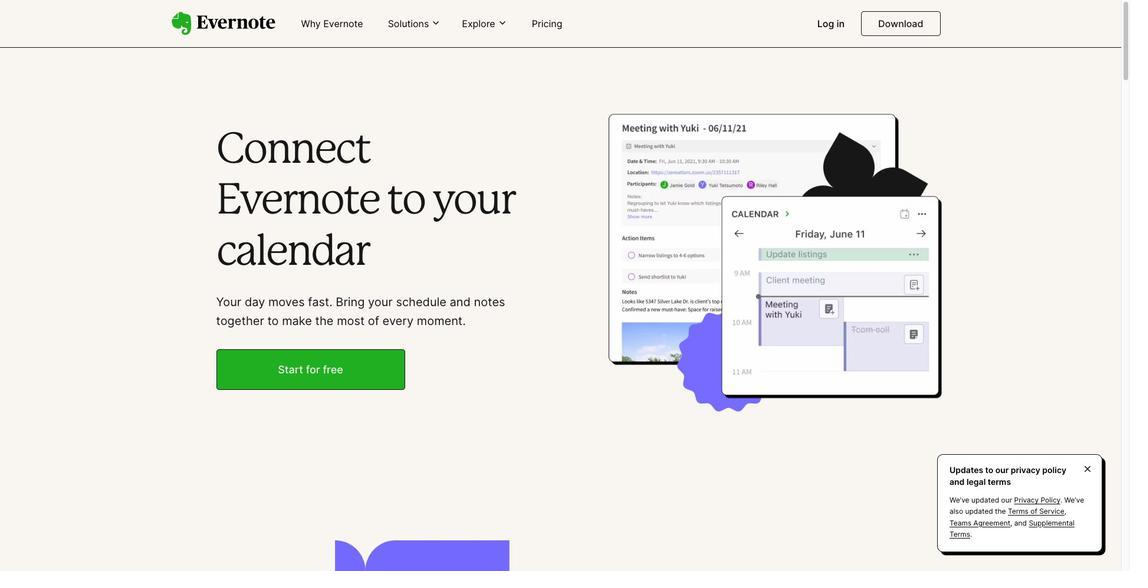 Task type: locate. For each thing, give the bounding box(es) containing it.
1 vertical spatial to
[[268, 314, 279, 328]]

and inside your day moves fast. bring your schedule and notes together to make the most of every moment.
[[450, 295, 471, 309]]

and inside the terms of service , teams agreement , and
[[1015, 519, 1028, 527]]

1 horizontal spatial terms
[[1009, 507, 1029, 516]]

0 vertical spatial updated
[[972, 496, 1000, 505]]

0 horizontal spatial terms
[[950, 530, 971, 539]]

updated
[[972, 496, 1000, 505], [966, 507, 994, 516]]

1 horizontal spatial and
[[950, 477, 965, 487]]

supplemental
[[1030, 519, 1075, 527]]

2 vertical spatial to
[[986, 465, 994, 475]]

evernote for connect
[[216, 182, 380, 222]]

our up terms
[[996, 465, 1010, 475]]

0 vertical spatial evernote
[[324, 18, 363, 30]]

we've updated our privacy policy
[[950, 496, 1061, 505]]

our for privacy
[[996, 465, 1010, 475]]

terms of service link
[[1009, 507, 1065, 516]]

our up the terms of service , teams agreement , and
[[1002, 496, 1013, 505]]

. up service
[[1061, 496, 1063, 505]]

why
[[301, 18, 321, 30]]

connect evernote to your calendar
[[216, 131, 515, 273]]

1 vertical spatial our
[[1002, 496, 1013, 505]]

0 vertical spatial ,
[[1065, 507, 1067, 516]]

, up supplemental
[[1065, 507, 1067, 516]]

of right most
[[368, 314, 380, 328]]

0 horizontal spatial your
[[368, 295, 393, 309]]

2 we've from the left
[[1065, 496, 1085, 505]]

0 horizontal spatial the
[[316, 314, 334, 328]]

evernote
[[324, 18, 363, 30], [216, 182, 380, 222]]

log
[[818, 18, 835, 30]]

terms of service , teams agreement , and
[[950, 507, 1067, 527]]

your inside connect evernote to your calendar
[[433, 182, 515, 222]]

your
[[433, 182, 515, 222], [368, 295, 393, 309]]

.
[[1061, 496, 1063, 505], [971, 530, 973, 539]]

1 horizontal spatial we've
[[1065, 496, 1085, 505]]

2 horizontal spatial to
[[986, 465, 994, 475]]

0 vertical spatial your
[[433, 182, 515, 222]]

we've right policy at the right of the page
[[1065, 496, 1085, 505]]

our inside the updates to our privacy policy and legal terms
[[996, 465, 1010, 475]]

solutions button
[[385, 17, 445, 30]]

0 horizontal spatial we've
[[950, 496, 970, 505]]

0 vertical spatial the
[[316, 314, 334, 328]]

policy
[[1043, 465, 1067, 475]]

0 horizontal spatial to
[[268, 314, 279, 328]]

1 horizontal spatial to
[[387, 182, 425, 222]]

and
[[450, 295, 471, 309], [950, 477, 965, 487], [1015, 519, 1028, 527]]

updated up teams agreement link
[[966, 507, 994, 516]]

evernote for why
[[324, 18, 363, 30]]

and for terms of service , teams agreement , and
[[1015, 519, 1028, 527]]

,
[[1065, 507, 1067, 516], [1011, 519, 1013, 527]]

0 horizontal spatial ,
[[1011, 519, 1013, 527]]

make
[[282, 314, 312, 328]]

we've
[[950, 496, 970, 505], [1065, 496, 1085, 505]]

to inside the updates to our privacy policy and legal terms
[[986, 465, 994, 475]]

meeting-with-note screen image
[[601, 104, 951, 412]]

notes
[[474, 295, 506, 309]]

explore button
[[459, 17, 511, 30]]

2 vertical spatial and
[[1015, 519, 1028, 527]]

policy
[[1042, 496, 1061, 505]]

0 vertical spatial of
[[368, 314, 380, 328]]

supplemental terms
[[950, 519, 1075, 539]]

1 horizontal spatial your
[[433, 182, 515, 222]]

to inside connect evernote to your calendar
[[387, 182, 425, 222]]

updates to our privacy policy and legal terms
[[950, 465, 1067, 487]]

evernote inside connect evernote to your calendar
[[216, 182, 380, 222]]

terms
[[989, 477, 1012, 487]]

of down the privacy policy link
[[1031, 507, 1038, 516]]

teams agreement link
[[950, 519, 1011, 527]]

and down . we've also updated the
[[1015, 519, 1028, 527]]

supplemental terms link
[[950, 519, 1075, 539]]

1 horizontal spatial .
[[1061, 496, 1063, 505]]

1 vertical spatial .
[[971, 530, 973, 539]]

and up moment.
[[450, 295, 471, 309]]

0 vertical spatial our
[[996, 465, 1010, 475]]

0 vertical spatial .
[[1061, 496, 1063, 505]]

. inside . we've also updated the
[[1061, 496, 1063, 505]]

to
[[387, 182, 425, 222], [268, 314, 279, 328], [986, 465, 994, 475]]

in
[[837, 18, 845, 30]]

of
[[368, 314, 380, 328], [1031, 507, 1038, 516]]

terms down privacy
[[1009, 507, 1029, 516]]

terms
[[1009, 507, 1029, 516], [950, 530, 971, 539]]

0 vertical spatial terms
[[1009, 507, 1029, 516]]

1 horizontal spatial of
[[1031, 507, 1038, 516]]

evernote right why in the top left of the page
[[324, 18, 363, 30]]

terms inside the terms of service , teams agreement , and
[[1009, 507, 1029, 516]]

1 vertical spatial your
[[368, 295, 393, 309]]

also
[[950, 507, 964, 516]]

1 vertical spatial updated
[[966, 507, 994, 516]]

. down teams agreement link
[[971, 530, 973, 539]]

every
[[383, 314, 414, 328]]

updated down legal
[[972, 496, 1000, 505]]

1 horizontal spatial ,
[[1065, 507, 1067, 516]]

and down updates at the bottom right of page
[[950, 477, 965, 487]]

terms down teams
[[950, 530, 971, 539]]

0 vertical spatial to
[[387, 182, 425, 222]]

the down "fast."
[[316, 314, 334, 328]]

download link
[[862, 11, 941, 36]]

1 vertical spatial evernote
[[216, 182, 380, 222]]

1 vertical spatial and
[[950, 477, 965, 487]]

the
[[316, 314, 334, 328], [996, 507, 1007, 516]]

1 vertical spatial terms
[[950, 530, 971, 539]]

, down . we've also updated the
[[1011, 519, 1013, 527]]

and inside the updates to our privacy policy and legal terms
[[950, 477, 965, 487]]

privacy policy link
[[1015, 496, 1061, 505]]

fast.
[[308, 295, 333, 309]]

1 vertical spatial the
[[996, 507, 1007, 516]]

1 vertical spatial of
[[1031, 507, 1038, 516]]

moment.
[[417, 314, 466, 328]]

. for .
[[971, 530, 973, 539]]

0 vertical spatial and
[[450, 295, 471, 309]]

the down the we've updated our privacy policy
[[996, 507, 1007, 516]]

day
[[245, 295, 265, 309]]

our for privacy
[[1002, 496, 1013, 505]]

we've up also
[[950, 496, 970, 505]]

0 horizontal spatial .
[[971, 530, 973, 539]]

evernote logo image
[[171, 12, 275, 35]]

your
[[216, 295, 242, 309]]

our
[[996, 465, 1010, 475], [1002, 496, 1013, 505]]

why evernote link
[[294, 13, 370, 35]]

privacy
[[1012, 465, 1041, 475]]

and for your day moves fast. bring your schedule and notes together to make the most of every moment.
[[450, 295, 471, 309]]

2 horizontal spatial and
[[1015, 519, 1028, 527]]

0 horizontal spatial of
[[368, 314, 380, 328]]

evernote down connect
[[216, 182, 380, 222]]

1 horizontal spatial the
[[996, 507, 1007, 516]]

0 horizontal spatial and
[[450, 295, 471, 309]]



Task type: vqa. For each thing, say whether or not it's contained in the screenshot.
feels
no



Task type: describe. For each thing, give the bounding box(es) containing it.
legal
[[967, 477, 987, 487]]

to inside your day moves fast. bring your schedule and notes together to make the most of every moment.
[[268, 314, 279, 328]]

solutions
[[388, 18, 429, 29]]

we've inside . we've also updated the
[[1065, 496, 1085, 505]]

pricing link
[[525, 13, 570, 35]]

start for free link
[[216, 350, 405, 390]]

the inside . we've also updated the
[[996, 507, 1007, 516]]

start for free
[[278, 364, 343, 376]]

log in
[[818, 18, 845, 30]]

terms inside supplemental terms
[[950, 530, 971, 539]]

bring
[[336, 295, 365, 309]]

the inside your day moves fast. bring your schedule and notes together to make the most of every moment.
[[316, 314, 334, 328]]

your inside your day moves fast. bring your schedule and notes together to make the most of every moment.
[[368, 295, 393, 309]]

calendar
[[216, 233, 369, 273]]

connect
[[216, 131, 370, 171]]

for
[[306, 364, 320, 376]]

1 vertical spatial ,
[[1011, 519, 1013, 527]]

log in link
[[811, 13, 852, 35]]

start
[[278, 364, 303, 376]]

schedule
[[396, 295, 447, 309]]

most
[[337, 314, 365, 328]]

moves
[[269, 295, 305, 309]]

. we've also updated the
[[950, 496, 1085, 516]]

teams
[[950, 519, 972, 527]]

agreement
[[974, 519, 1011, 527]]

your day moves fast. bring your schedule and notes together to make the most of every moment.
[[216, 295, 506, 328]]

of inside the terms of service , teams agreement , and
[[1031, 507, 1038, 516]]

1 we've from the left
[[950, 496, 970, 505]]

privacy
[[1015, 496, 1040, 505]]

service
[[1040, 507, 1065, 516]]

pricing
[[532, 18, 563, 30]]

updated inside . we've also updated the
[[966, 507, 994, 516]]

together
[[216, 314, 264, 328]]

explore
[[462, 18, 496, 29]]

download
[[879, 18, 924, 30]]

of inside your day moves fast. bring your schedule and notes together to make the most of every moment.
[[368, 314, 380, 328]]

. for . we've also updated the
[[1061, 496, 1063, 505]]

free
[[323, 364, 343, 376]]

updates
[[950, 465, 984, 475]]

meeting-notes illustration image
[[259, 507, 591, 571]]

why evernote
[[301, 18, 363, 30]]



